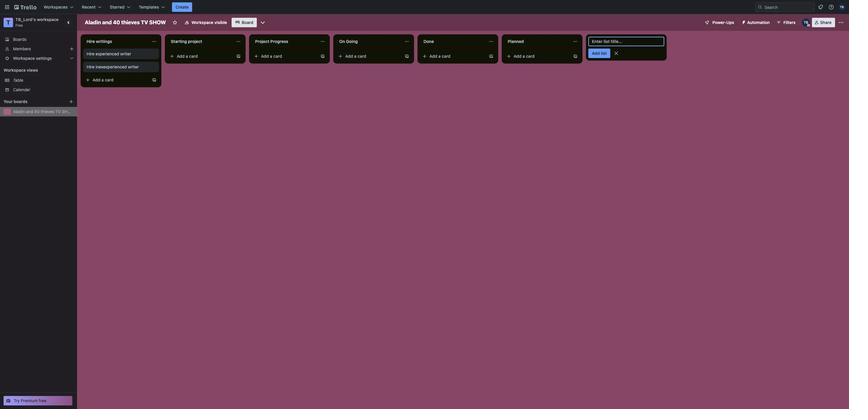 Task type: describe. For each thing, give the bounding box(es) containing it.
views
[[27, 68, 38, 73]]

add inside button
[[592, 51, 600, 56]]

40 inside board name text field
[[113, 19, 120, 26]]

calendar link
[[13, 87, 74, 93]]

add for starting project
[[177, 54, 185, 59]]

ups
[[726, 20, 734, 25]]

try premium free
[[14, 399, 46, 404]]

try premium free button
[[4, 397, 72, 406]]

a for hire writings
[[101, 77, 104, 82]]

1 vertical spatial aladin
[[13, 109, 25, 114]]

tv inside board name text field
[[141, 19, 148, 26]]

done
[[424, 39, 434, 44]]

a for on going
[[354, 54, 356, 59]]

card for hire writings
[[105, 77, 114, 82]]

hire experienced writer
[[87, 51, 131, 56]]

card for starting project
[[189, 54, 198, 59]]

workspace visible
[[191, 20, 227, 25]]

create from template… image for hire writings
[[152, 78, 157, 82]]

writer for hire inexexperienced writer
[[128, 64, 139, 69]]

card for done
[[442, 54, 451, 59]]

add a card button for starting project
[[167, 52, 234, 61]]

on
[[339, 39, 345, 44]]

create from template… image for project progress
[[320, 54, 325, 59]]

add a card for hire writings
[[93, 77, 114, 82]]

customize views image
[[260, 20, 266, 26]]

card for project progress
[[273, 54, 282, 59]]

add a card for starting project
[[177, 54, 198, 59]]

add a card for planned
[[514, 54, 535, 59]]

try
[[14, 399, 20, 404]]

primary element
[[0, 0, 849, 14]]

create from template… image for planned
[[573, 54, 578, 59]]

1 vertical spatial and
[[26, 109, 33, 114]]

0 horizontal spatial show
[[62, 109, 75, 114]]

sm image
[[739, 18, 747, 26]]

automation
[[747, 20, 770, 25]]

1 vertical spatial 40
[[34, 109, 39, 114]]

boards link
[[0, 35, 77, 44]]

starting project
[[171, 39, 202, 44]]

hire for hire inexexperienced writer
[[87, 64, 94, 69]]

inexexperienced
[[96, 64, 127, 69]]

workspaces
[[44, 4, 68, 9]]

a for done
[[438, 54, 441, 59]]

board link
[[232, 18, 257, 27]]

add a card button for hire writings
[[83, 75, 149, 85]]

create from template… image for starting project
[[236, 54, 241, 59]]

tyler black (tylerblack44) image
[[838, 4, 846, 11]]

a for planned
[[523, 54, 525, 59]]

starred
[[110, 4, 124, 9]]

on going
[[339, 39, 358, 44]]

back to home image
[[14, 2, 36, 12]]

board
[[242, 20, 253, 25]]

filters
[[784, 20, 796, 25]]

create from template… image for on going
[[405, 54, 409, 59]]

your
[[4, 99, 13, 104]]

boards
[[14, 99, 27, 104]]

workspace for workspace views
[[4, 68, 26, 73]]

add for project progress
[[261, 54, 269, 59]]

tb_lord (tylerblack44) image
[[802, 18, 810, 27]]

show menu image
[[838, 20, 844, 26]]

card for planned
[[526, 54, 535, 59]]

hire writings
[[87, 39, 112, 44]]

add a card button for done
[[420, 52, 486, 61]]

table
[[13, 78, 23, 83]]

filters button
[[775, 18, 797, 27]]

search image
[[758, 5, 763, 9]]

1 vertical spatial tv
[[55, 109, 61, 114]]

card for on going
[[358, 54, 366, 59]]

show inside board name text field
[[149, 19, 166, 26]]

project
[[255, 39, 269, 44]]

a for starting project
[[186, 54, 188, 59]]

0 horizontal spatial aladin and 40 thieves tv show
[[13, 109, 75, 114]]

add for hire writings
[[93, 77, 100, 82]]

aladin and 40 thieves tv show link
[[13, 109, 75, 115]]

tb_lord's workspace link
[[15, 17, 59, 22]]

share button
[[812, 18, 835, 27]]

writings
[[96, 39, 112, 44]]

experienced
[[96, 51, 119, 56]]

add for done
[[429, 54, 437, 59]]

and inside board name text field
[[102, 19, 112, 26]]

workspace settings button
[[0, 54, 77, 63]]

workspace visible button
[[181, 18, 231, 27]]

tb_lord's workspace free
[[15, 17, 59, 28]]

create from template… image for done
[[489, 54, 494, 59]]

boards
[[13, 37, 27, 42]]

workspace
[[37, 17, 59, 22]]

open information menu image
[[828, 4, 834, 10]]

members link
[[0, 44, 77, 54]]

power-ups button
[[701, 18, 738, 27]]

share
[[820, 20, 832, 25]]

Board name text field
[[82, 18, 169, 27]]

Hire writings text field
[[83, 37, 148, 46]]

t
[[6, 19, 10, 26]]

Enter list title… text field
[[588, 37, 664, 46]]

Planned text field
[[504, 37, 569, 46]]

Starting project text field
[[167, 37, 233, 46]]



Task type: locate. For each thing, give the bounding box(es) containing it.
0 vertical spatial writer
[[120, 51, 131, 56]]

progress
[[270, 39, 288, 44]]

add a card button down project progress text box
[[252, 52, 318, 61]]

3 hire from the top
[[87, 64, 94, 69]]

0 vertical spatial thieves
[[121, 19, 140, 26]]

add a card button down done text box
[[420, 52, 486, 61]]

2 vertical spatial hire
[[87, 64, 94, 69]]

show down add board icon
[[62, 109, 75, 114]]

tb_lord's
[[15, 17, 36, 22]]

templates button
[[135, 2, 168, 12]]

Project Progress text field
[[252, 37, 317, 46]]

add left list
[[592, 51, 600, 56]]

0 horizontal spatial create from template… image
[[405, 54, 409, 59]]

starred button
[[106, 2, 134, 12]]

add down starting
[[177, 54, 185, 59]]

add down inexexperienced
[[93, 77, 100, 82]]

hire inexexperienced writer link
[[87, 64, 155, 70]]

recent button
[[78, 2, 105, 12]]

add a card button for planned
[[504, 52, 571, 61]]

starting
[[171, 39, 187, 44]]

aladin and 40 thieves tv show down your boards with 1 items element
[[13, 109, 75, 114]]

thieves
[[121, 19, 140, 26], [41, 109, 54, 114]]

a
[[186, 54, 188, 59], [270, 54, 272, 59], [354, 54, 356, 59], [438, 54, 441, 59], [523, 54, 525, 59], [101, 77, 104, 82]]

writer up 'hire inexexperienced writer' link
[[120, 51, 131, 56]]

0 vertical spatial tv
[[141, 19, 148, 26]]

free
[[15, 23, 23, 28]]

writer for hire experienced writer
[[120, 51, 131, 56]]

card down project
[[189, 54, 198, 59]]

card down done text box
[[442, 54, 451, 59]]

show
[[149, 19, 166, 26], [62, 109, 75, 114]]

add a card for done
[[429, 54, 451, 59]]

add a card button
[[167, 52, 234, 61], [252, 52, 318, 61], [336, 52, 402, 61], [420, 52, 486, 61], [504, 52, 571, 61], [83, 75, 149, 85]]

your boards
[[4, 99, 27, 104]]

add a card button down on going 'text box'
[[336, 52, 402, 61]]

create from template… image
[[236, 54, 241, 59], [320, 54, 325, 59], [152, 78, 157, 82]]

0 notifications image
[[817, 4, 824, 11]]

add a card button down starting project text field
[[167, 52, 234, 61]]

hire down hire writings
[[87, 51, 94, 56]]

cancel list editing image
[[613, 50, 619, 56]]

Search field
[[763, 3, 814, 12]]

1 vertical spatial thieves
[[41, 109, 54, 114]]

2 vertical spatial workspace
[[4, 68, 26, 73]]

a down going
[[354, 54, 356, 59]]

free
[[39, 399, 46, 404]]

create
[[176, 4, 189, 9]]

writer inside 'hire inexexperienced writer' link
[[128, 64, 139, 69]]

this member is an admin of this board. image
[[807, 24, 810, 27]]

1 vertical spatial workspace
[[13, 56, 35, 61]]

1 horizontal spatial create from template… image
[[236, 54, 241, 59]]

0 horizontal spatial and
[[26, 109, 33, 114]]

and down your boards with 1 items element
[[26, 109, 33, 114]]

workspaces button
[[40, 2, 77, 12]]

workspace settings
[[13, 56, 52, 61]]

40 down your boards with 1 items element
[[34, 109, 39, 114]]

0 vertical spatial show
[[149, 19, 166, 26]]

workspace for workspace settings
[[13, 56, 35, 61]]

hire left inexexperienced
[[87, 64, 94, 69]]

1 horizontal spatial aladin and 40 thieves tv show
[[85, 19, 166, 26]]

t link
[[4, 18, 13, 27]]

1 create from template… image from the left
[[405, 54, 409, 59]]

0 horizontal spatial thieves
[[41, 109, 54, 114]]

visible
[[214, 20, 227, 25]]

0 vertical spatial aladin
[[85, 19, 101, 26]]

1 horizontal spatial and
[[102, 19, 112, 26]]

1 horizontal spatial aladin
[[85, 19, 101, 26]]

add list button
[[588, 49, 610, 58]]

aladin and 40 thieves tv show down starred popup button
[[85, 19, 166, 26]]

card down on going 'text box'
[[358, 54, 366, 59]]

add
[[592, 51, 600, 56], [177, 54, 185, 59], [261, 54, 269, 59], [345, 54, 353, 59], [429, 54, 437, 59], [514, 54, 522, 59], [93, 77, 100, 82]]

power-ups
[[713, 20, 734, 25]]

0 horizontal spatial create from template… image
[[152, 78, 157, 82]]

a down inexexperienced
[[101, 77, 104, 82]]

create button
[[172, 2, 192, 12]]

aladin and 40 thieves tv show inside board name text field
[[85, 19, 166, 26]]

add a card button for project progress
[[252, 52, 318, 61]]

thieves inside board name text field
[[121, 19, 140, 26]]

add a card down the done
[[429, 54, 451, 59]]

card down inexexperienced
[[105, 77, 114, 82]]

workspace views
[[4, 68, 38, 73]]

a for project progress
[[270, 54, 272, 59]]

1 horizontal spatial tv
[[141, 19, 148, 26]]

1 horizontal spatial 40
[[113, 19, 120, 26]]

aladin and 40 thieves tv show
[[85, 19, 166, 26], [13, 109, 75, 114]]

table link
[[13, 77, 74, 83]]

1 vertical spatial show
[[62, 109, 75, 114]]

power-
[[713, 20, 726, 25]]

2 create from template… image from the left
[[489, 54, 494, 59]]

card
[[189, 54, 198, 59], [273, 54, 282, 59], [358, 54, 366, 59], [442, 54, 451, 59], [526, 54, 535, 59], [105, 77, 114, 82]]

workspace navigation collapse icon image
[[65, 18, 73, 27]]

add down the done
[[429, 54, 437, 59]]

thieves down starred popup button
[[121, 19, 140, 26]]

add a card down planned
[[514, 54, 535, 59]]

settings
[[36, 56, 52, 61]]

planned
[[508, 39, 524, 44]]

add a card button down the planned text box
[[504, 52, 571, 61]]

On Going text field
[[336, 37, 401, 46]]

1 horizontal spatial thieves
[[121, 19, 140, 26]]

writer inside hire experienced writer link
[[120, 51, 131, 56]]

0 horizontal spatial aladin
[[13, 109, 25, 114]]

add down project
[[261, 54, 269, 59]]

hire left writings in the left top of the page
[[87, 39, 95, 44]]

1 horizontal spatial create from template… image
[[489, 54, 494, 59]]

members
[[13, 46, 31, 51]]

show down templates dropdown button
[[149, 19, 166, 26]]

project progress
[[255, 39, 288, 44]]

add for on going
[[345, 54, 353, 59]]

templates
[[139, 4, 159, 9]]

list
[[601, 51, 607, 56]]

workspace down members
[[13, 56, 35, 61]]

add down on going
[[345, 54, 353, 59]]

a down starting project
[[186, 54, 188, 59]]

0 vertical spatial workspace
[[191, 20, 213, 25]]

project
[[188, 39, 202, 44]]

going
[[346, 39, 358, 44]]

2 horizontal spatial create from template… image
[[573, 54, 578, 59]]

40
[[113, 19, 120, 26], [34, 109, 39, 114]]

and
[[102, 19, 112, 26], [26, 109, 33, 114]]

tv down calendar link
[[55, 109, 61, 114]]

1 vertical spatial aladin and 40 thieves tv show
[[13, 109, 75, 114]]

workspace up table
[[4, 68, 26, 73]]

thieves down your boards with 1 items element
[[41, 109, 54, 114]]

add board image
[[69, 99, 74, 104]]

star or unstar board image
[[172, 20, 177, 25]]

1 hire from the top
[[87, 39, 95, 44]]

add a card for project progress
[[261, 54, 282, 59]]

0 vertical spatial and
[[102, 19, 112, 26]]

1 horizontal spatial show
[[149, 19, 166, 26]]

workspace
[[191, 20, 213, 25], [13, 56, 35, 61], [4, 68, 26, 73]]

add a card button down hire inexexperienced writer
[[83, 75, 149, 85]]

0 vertical spatial 40
[[113, 19, 120, 26]]

hire experienced writer link
[[87, 51, 155, 57]]

automation button
[[739, 18, 773, 27]]

create from template… image
[[405, 54, 409, 59], [489, 54, 494, 59], [573, 54, 578, 59]]

Done text field
[[420, 37, 485, 46]]

aladin down recent 'popup button' at the top left of the page
[[85, 19, 101, 26]]

card down progress
[[273, 54, 282, 59]]

hire inexexperienced writer
[[87, 64, 139, 69]]

a down project progress
[[270, 54, 272, 59]]

2 hire from the top
[[87, 51, 94, 56]]

add a card down project progress
[[261, 54, 282, 59]]

add for planned
[[514, 54, 522, 59]]

aladin down boards
[[13, 109, 25, 114]]

3 create from template… image from the left
[[573, 54, 578, 59]]

workspace for workspace visible
[[191, 20, 213, 25]]

40 down starred
[[113, 19, 120, 26]]

workspace inside popup button
[[13, 56, 35, 61]]

hire for hire writings
[[87, 39, 95, 44]]

add a card down going
[[345, 54, 366, 59]]

premium
[[21, 399, 38, 404]]

tv
[[141, 19, 148, 26], [55, 109, 61, 114]]

add a card for on going
[[345, 54, 366, 59]]

card down the planned text box
[[526, 54, 535, 59]]

and down starred
[[102, 19, 112, 26]]

aladin inside board name text field
[[85, 19, 101, 26]]

add a card button for on going
[[336, 52, 402, 61]]

0 vertical spatial hire
[[87, 39, 95, 44]]

add down planned
[[514, 54, 522, 59]]

1 vertical spatial hire
[[87, 51, 94, 56]]

add a card
[[177, 54, 198, 59], [261, 54, 282, 59], [345, 54, 366, 59], [429, 54, 451, 59], [514, 54, 535, 59], [93, 77, 114, 82]]

writer down hire experienced writer link
[[128, 64, 139, 69]]

add a card down inexexperienced
[[93, 77, 114, 82]]

writer
[[120, 51, 131, 56], [128, 64, 139, 69]]

calendar
[[13, 87, 30, 92]]

a down planned
[[523, 54, 525, 59]]

0 horizontal spatial tv
[[55, 109, 61, 114]]

workspace left the visible
[[191, 20, 213, 25]]

hire inside text field
[[87, 39, 95, 44]]

workspace inside button
[[191, 20, 213, 25]]

hire for hire experienced writer
[[87, 51, 94, 56]]

hire
[[87, 39, 95, 44], [87, 51, 94, 56], [87, 64, 94, 69]]

tv down templates
[[141, 19, 148, 26]]

1 vertical spatial writer
[[128, 64, 139, 69]]

recent
[[82, 4, 96, 9]]

0 horizontal spatial 40
[[34, 109, 39, 114]]

0 vertical spatial aladin and 40 thieves tv show
[[85, 19, 166, 26]]

aladin
[[85, 19, 101, 26], [13, 109, 25, 114]]

2 horizontal spatial create from template… image
[[320, 54, 325, 59]]

a down done text box
[[438, 54, 441, 59]]

add a card down starting project
[[177, 54, 198, 59]]

add list
[[592, 51, 607, 56]]

your boards with 1 items element
[[4, 98, 60, 105]]



Task type: vqa. For each thing, say whether or not it's contained in the screenshot.
Templates Dropdown Button
yes



